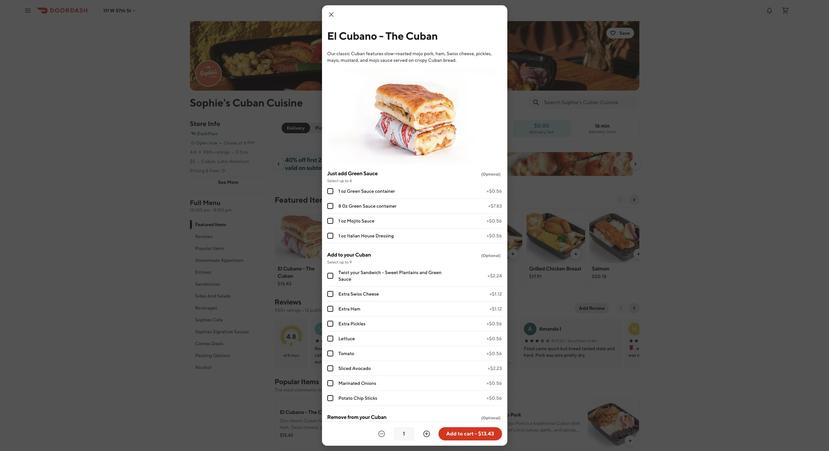Task type: describe. For each thing, give the bounding box(es) containing it.
- inside el cubano - the cuban our classic cuban features slow-roasted mojo pork, ham, swiss cheese, pickles, mayo, mustard, and mojo sauce served on crispy cuban bread.
[[305, 410, 307, 416]]

blend
[[495, 428, 508, 433]]

0 horizontal spatial (11)
[[377, 281, 383, 287]]

green for add
[[348, 170, 363, 177]]

1 horizontal spatial #1 most liked
[[462, 400, 489, 405]]

order methods option group
[[282, 123, 336, 133]]

our inside el cubano - the cuban our classic cuban features slow-roasted mojo pork, ham, swiss cheese, pickles, mayo, mustard, and mojo sauce served on crispy cuban bread.
[[280, 418, 288, 424]]

option
[[513, 441, 527, 446]]

1 horizontal spatial add item to cart image
[[627, 439, 633, 444]]

0 vertical spatial most
[[346, 209, 355, 214]]

0 horizontal spatial previous button of carousel image
[[276, 162, 281, 167]]

• inside reviews 930+ ratings • 12 public reviews
[[302, 308, 304, 313]]

your inside twist your sandwich - sweet plantains and green sauce
[[350, 270, 360, 275]]

pricing & fees
[[190, 168, 219, 173]]

$17.91 •
[[465, 436, 480, 441]]

0 vertical spatial featured items
[[275, 195, 330, 205]]

closes
[[224, 140, 238, 146]]

save button
[[607, 28, 634, 38]]

Delivery radio
[[282, 123, 310, 133]]

combo deals
[[195, 341, 224, 347]]

the inside • doordash order el cubano - the cuban sophie's spicy chicken sandwich
[[464, 346, 471, 352]]

charlie h
[[434, 326, 456, 332]]

8 0z green sauce container
[[338, 204, 397, 209]]

our inside "our classic cuban features slow-roasted mojo pork, ham, swiss cheese, pickles, mayo, mustard, and mojo sauce served on crispy cuban bread."
[[327, 51, 336, 56]]

any
[[535, 441, 542, 446]]

(optional) for cuban
[[481, 253, 501, 258]]

classic inside "our classic cuban features slow-roasted mojo pork, ham, swiss cheese, pickles, mayo, mustard, and mojo sauce served on crispy cuban bread."
[[336, 51, 350, 56]]

1 horizontal spatial #1
[[462, 400, 467, 405]]

items inside heading
[[310, 195, 330, 205]]

oz for italian
[[341, 233, 346, 239]]

deals
[[212, 341, 224, 347]]

grilled chicken breast image
[[527, 208, 585, 264]]

to inside 40% off first 2 orders up to $10 off with 40welcome, valid on subtotals $15
[[348, 157, 354, 164]]

8 inside just add green sauce group
[[338, 204, 341, 209]]

add for add review
[[579, 306, 588, 311]]

• right $$
[[197, 159, 199, 164]]

popular items button
[[190, 243, 267, 255]]

to up twist
[[338, 252, 343, 258]]

0 vertical spatial 100%
[[364, 281, 376, 287]]

cubano for el cubano - the cuban $13.43
[[283, 266, 302, 272]]

roasted for slow roasted mojo pork our slow roasted mojo pork is a traditional cuban dish, marinated in a blend of citrus juices, garlic, and spices, then slow-roasted to juicy, tender perfection. it's a flavorful and satisfying option for any meal.
[[477, 412, 497, 418]]

- inside button
[[475, 431, 477, 437]]

0 horizontal spatial add item to cart image
[[442, 439, 448, 444]]

1 vertical spatial el cubano - the cuban image
[[403, 399, 454, 451]]

then
[[465, 434, 475, 440]]

beverages
[[195, 306, 217, 311]]

1 for 1 oz green sauce container
[[338, 189, 340, 194]]

ratings inside reviews 930+ ratings • 12 public reviews
[[287, 308, 301, 313]]

sauce for 1 oz green sauce container
[[361, 189, 374, 194]]

stars
[[291, 353, 299, 358]]

next button of carousel image
[[633, 162, 638, 167]]

$17.91 button
[[463, 208, 523, 291]]

+$0.56 for 1 oz italian house dressing
[[487, 233, 502, 239]]

el cubano - the cuban button
[[439, 346, 486, 352]]

extra for extra ham
[[338, 307, 350, 312]]

• doordash order el cubano - the cuban sophie's spicy chicken sandwich
[[419, 339, 495, 358]]

cubano inside • doordash order el cubano - the cuban sophie's spicy chicken sandwich
[[444, 346, 460, 352]]

items inside button
[[213, 246, 224, 251]]

slow- inside "our classic cuban features slow-roasted mojo pork, ham, swiss cheese, pickles, mayo, mustard, and mojo sauce served on crispy cuban bread."
[[384, 51, 396, 56]]

1 horizontal spatial 100%
[[487, 436, 499, 441]]

0 horizontal spatial #1 most liked
[[340, 209, 367, 214]]

0 horizontal spatial of
[[284, 353, 287, 358]]

0 horizontal spatial 4.8
[[190, 150, 197, 155]]

perfection.
[[536, 434, 559, 440]]

packing options button
[[190, 350, 267, 362]]

+$1.12 for extra ham
[[490, 307, 502, 312]]

sides
[[195, 294, 206, 299]]

twist
[[338, 270, 349, 275]]

• inside • doordash order el cubano - the cuban sophie's spicy chicken sandwich
[[463, 339, 464, 344]]

pickles
[[351, 321, 366, 327]]

info
[[208, 120, 220, 127]]

0.3
[[235, 150, 242, 155]]

served inside el cubano - the cuban our classic cuban features slow-roasted mojo pork, ham, swiss cheese, pickles, mayo, mustard, and mojo sauce served on crispy cuban bread.
[[293, 432, 307, 437]]

add for add to your cuban select up to 9
[[327, 252, 337, 258]]

with
[[374, 157, 385, 164]]

to inside button
[[458, 431, 463, 437]]

popular for popular items the most commonly ordered items and dishes from this store
[[275, 378, 300, 386]]

+$0.56 for 1 oz green sauce container
[[487, 189, 502, 194]]

1 for 1 oz mojito sauce
[[338, 218, 340, 224]]

next image
[[631, 306, 637, 311]]

green inside twist your sandwich - sweet plantains and green sauce
[[428, 270, 442, 275]]

homemade appetizers button
[[190, 255, 267, 266]]

the for el cubano - the cuban
[[386, 29, 404, 42]]

st
[[127, 8, 131, 13]]

sauce inside el cubano - the cuban our classic cuban features slow-roasted mojo pork, ham, swiss cheese, pickles, mayo, mustard, and mojo sauce served on crispy cuban bread.
[[280, 432, 292, 437]]

mojo for slow roasted mojo pork our slow roasted mojo pork is a traditional cuban dish, marinated in a blend of citrus juices, garlic, and spices, then slow-roasted to juicy, tender perfection. it's a flavorful and satisfying option for any meal.
[[497, 412, 510, 418]]

green for oz
[[347, 189, 360, 194]]

$17.91 inside grilled chicken breast $17.91
[[529, 274, 542, 279]]

2 vertical spatial roasted
[[485, 421, 503, 426]]

slow for slow roasted mojo pork our slow roasted mojo pork is a traditional cuban dish, marinated in a blend of citrus juices, garlic, and spices, then slow-roasted to juicy, tender perfection. it's a flavorful and satisfying option for any meal.
[[465, 412, 476, 418]]

l
[[348, 326, 351, 332]]

oz for mojito
[[341, 218, 346, 224]]

$0.00 delivery fee
[[530, 123, 554, 135]]

+$7.83
[[488, 204, 502, 209]]

public
[[310, 308, 323, 313]]

bread. inside el cubano - the cuban our classic cuban features slow-roasted mojo pork, ham, swiss cheese, pickles, mayo, mustard, and mojo sauce served on crispy cuban bread.
[[343, 432, 356, 437]]

0 vertical spatial 8
[[244, 140, 246, 146]]

homemade appetizers
[[195, 258, 244, 263]]

12
[[305, 308, 309, 313]]

sauces
[[234, 329, 249, 335]]

0 horizontal spatial slow roasted mojo pork image
[[338, 208, 396, 264]]

doordash for • doordash order
[[568, 339, 586, 344]]

cheese, inside "our classic cuban features slow-roasted mojo pork, ham, swiss cheese, pickles, mayo, mustard, and mojo sauce served on crispy cuban bread."
[[459, 51, 475, 56]]

sides and salads
[[195, 294, 231, 299]]

previous image
[[618, 306, 624, 311]]

40% off first 2 orders up to $10 off with 40welcome, valid on subtotals $15
[[285, 157, 427, 171]]

1 vertical spatial most
[[468, 400, 477, 405]]

0 vertical spatial a
[[530, 421, 533, 426]]

1 horizontal spatial h
[[632, 326, 637, 333]]

sophie's spicy chicken sandwich button
[[419, 352, 487, 359]]

see
[[218, 180, 226, 185]]

(optional) for sauce
[[481, 172, 501, 177]]

roasted for slow roasted mojo pork
[[353, 266, 372, 272]]

marinated
[[338, 381, 360, 386]]

$17.91 inside "button"
[[466, 281, 479, 287]]

marinated onions
[[338, 381, 376, 386]]

beverages button
[[190, 302, 267, 314]]

mustard, inside "our classic cuban features slow-roasted mojo pork, ham, swiss cheese, pickles, mayo, mustard, and mojo sauce served on crispy cuban bread."
[[341, 58, 359, 63]]

cuban,
[[201, 159, 217, 164]]

1 vertical spatial featured items
[[195, 222, 226, 227]]

2 vertical spatial slow
[[474, 421, 484, 426]]

$13.43 inside the 'el cubano - the cuban $13.43'
[[278, 281, 292, 287]]

crispy inside el cubano - the cuban our classic cuban features slow-roasted mojo pork, ham, swiss cheese, pickles, mayo, mustard, and mojo sauce served on crispy cuban bread.
[[314, 432, 327, 437]]

save
[[620, 30, 630, 36]]

1 horizontal spatial 100% (11)
[[487, 436, 507, 441]]

2 horizontal spatial a
[[567, 434, 569, 440]]

pork for slow roasted mojo pork our slow roasted mojo pork is a traditional cuban dish, marinated in a blend of citrus juices, garlic, and spices, then slow-roasted to juicy, tender perfection. it's a flavorful and satisfying option for any meal.
[[510, 412, 521, 418]]

garlic,
[[540, 428, 553, 433]]

+$0.56 for marinated onions
[[487, 381, 502, 386]]

popular items the most commonly ordered items and dishes from this store
[[275, 378, 401, 393]]

dressing
[[376, 233, 394, 239]]

0 vertical spatial #1
[[340, 209, 345, 214]]

c
[[423, 326, 428, 333]]

add review
[[579, 306, 605, 311]]

on inside el cubano - the cuban our classic cuban features slow-roasted mojo pork, ham, swiss cheese, pickles, mayo, mustard, and mojo sauce served on crispy cuban bread.
[[308, 432, 313, 437]]

close el cubano - the cuban image
[[327, 11, 335, 19]]

cubano for el cubano - the cuban
[[339, 29, 377, 42]]

el for el cubano - the cuban $13.43
[[278, 266, 282, 272]]

items up reviews button
[[215, 222, 226, 227]]

items inside "popular items the most commonly ordered items and dishes from this store"
[[301, 378, 319, 386]]

mayo, inside "our classic cuban features slow-roasted mojo pork, ham, swiss cheese, pickles, mayo, mustard, and mojo sauce served on crispy cuban bread."
[[327, 58, 340, 63]]

1 vertical spatial featured
[[195, 222, 214, 227]]

slow roasted mojo pork our slow roasted mojo pork is a traditional cuban dish, marinated in a blend of citrus juices, garlic, and spices, then slow-roasted to juicy, tender perfection. it's a flavorful and satisfying option for any meal.
[[465, 412, 581, 446]]

sauce inside "our classic cuban features slow-roasted mojo pork, ham, swiss cheese, pickles, mayo, mustard, and mojo sauce served on crispy cuban bread."
[[380, 58, 393, 63]]

pickles, inside "our classic cuban features slow-roasted mojo pork, ham, swiss cheese, pickles, mayo, mustard, and mojo sauce served on crispy cuban bread."
[[476, 51, 492, 56]]

8:00
[[214, 208, 224, 213]]

sophies cafe
[[195, 317, 223, 323]]

add to cart - $13.43
[[446, 431, 494, 437]]

roasted inside slow roasted mojo pork our slow roasted mojo pork is a traditional cuban dish, marinated in a blend of citrus juices, garlic, and spices, then slow-roasted to juicy, tender perfection. it's a flavorful and satisfying option for any meal.
[[487, 434, 503, 440]]

packing
[[195, 353, 212, 359]]

latin
[[217, 159, 228, 164]]

at
[[239, 140, 243, 146]]

- inside • doordash order el cubano - the cuban sophie's spicy chicken sandwich
[[461, 346, 463, 352]]

1 vertical spatial previous button of carousel image
[[618, 197, 624, 203]]

features inside "our classic cuban features slow-roasted mojo pork, ham, swiss cheese, pickles, mayo, mustard, and mojo sauce served on crispy cuban bread."
[[366, 51, 383, 56]]

1 for 1 oz italian house dressing
[[338, 233, 340, 239]]

group
[[345, 125, 359, 131]]

the inside "popular items the most commonly ordered items and dishes from this store"
[[275, 388, 283, 393]]

signature
[[213, 329, 233, 335]]

notification bell image
[[766, 6, 774, 14]]

0 horizontal spatial 100% (11)
[[364, 281, 383, 287]]

potato chip sticks
[[338, 396, 377, 401]]

to inside "just add green sauce select up to 4"
[[345, 178, 349, 183]]

oz for green
[[341, 189, 346, 194]]

marinated
[[465, 428, 486, 433]]

slow- inside slow roasted mojo pork our slow roasted mojo pork is a traditional cuban dish, marinated in a blend of citrus juices, garlic, and spices, then slow-roasted to juicy, tender perfection. it's a flavorful and satisfying option for any meal.
[[476, 434, 487, 440]]

decrease quantity by 1 image
[[378, 430, 386, 438]]

baked chicken image
[[401, 208, 459, 264]]

of inside slow roasted mojo pork our slow roasted mojo pork is a traditional cuban dish, marinated in a blend of citrus juices, garlic, and spices, then slow-roasted to juicy, tender perfection. it's a flavorful and satisfying option for any meal.
[[508, 428, 513, 433]]

pork, inside "our classic cuban features slow-roasted mojo pork, ham, swiss cheese, pickles, mayo, mustard, and mojo sauce served on crispy cuban bread."
[[424, 51, 435, 56]]

+$0.56 for lettuce
[[487, 336, 502, 342]]

930+ inside reviews 930+ ratings • 12 public reviews
[[275, 308, 286, 313]]

the for el cubano - the cuban $13.43
[[306, 266, 315, 272]]

roasted inside el cubano - the cuban our classic cuban features slow-roasted mojo pork, ham, swiss cheese, pickles, mayo, mustard, and mojo sauce served on crispy cuban bread.
[[348, 418, 364, 424]]

roasted inside "our classic cuban features slow-roasted mojo pork, ham, swiss cheese, pickles, mayo, mustard, and mojo sauce served on crispy cuban bread."
[[396, 51, 412, 56]]

just add green sauce select up to 4
[[327, 170, 378, 183]]

salmon
[[592, 266, 610, 272]]

swiss inside el cubano - the cuban our classic cuban features slow-roasted mojo pork, ham, swiss cheese, pickles, mayo, mustard, and mojo sauce served on crispy cuban bread.
[[291, 425, 303, 430]]

just add green sauce group
[[327, 170, 502, 244]]

avocado
[[352, 366, 371, 371]]

0 horizontal spatial el cubano - the cuban image
[[275, 208, 334, 264]]

delivery inside $0.00 delivery fee
[[530, 129, 546, 135]]

6/4/23
[[342, 339, 355, 344]]

$15.67
[[403, 274, 417, 279]]

2 vertical spatial mojo
[[504, 421, 515, 426]]

0 horizontal spatial h
[[452, 326, 456, 332]]

amanda
[[539, 326, 559, 332]]

options
[[213, 353, 230, 359]]

on inside "our classic cuban features slow-roasted mojo pork, ham, swiss cheese, pickles, mayo, mustard, and mojo sauce served on crispy cuban bread."
[[409, 58, 414, 63]]

increase quantity by 1 image
[[423, 430, 431, 438]]

add to your cuban group
[[327, 252, 502, 406]]

cuban inside add to your cuban select up to 9
[[355, 252, 371, 258]]

9
[[349, 260, 352, 265]]

add item to cart image for breaded chicken breast image at the right
[[510, 252, 516, 257]]

sauce for just add green sauce select up to 4
[[364, 170, 378, 177]]

fee
[[547, 129, 554, 135]]

3 (optional) from the top
[[481, 416, 501, 421]]

group order button
[[341, 123, 377, 133]]

packing options
[[195, 353, 230, 359]]

sliced
[[338, 366, 351, 371]]

1 oz mojito sauce
[[338, 218, 375, 224]]

salmon $20.15
[[592, 266, 610, 279]]

1 off from the left
[[298, 157, 306, 164]]

and inside el cubano - the cuban our classic cuban features slow-roasted mojo pork, ham, swiss cheese, pickles, mayo, mustard, and mojo sauce served on crispy cuban bread.
[[370, 425, 378, 430]]

add for add to cart - $13.43
[[446, 431, 457, 437]]

pm
[[247, 140, 255, 146]]

swiss inside "our classic cuban features slow-roasted mojo pork, ham, swiss cheese, pickles, mayo, mustard, and mojo sauce served on crispy cuban bread."
[[447, 51, 458, 56]]

el inside • doordash order el cubano - the cuban sophie's spicy chicken sandwich
[[439, 346, 443, 352]]

pork for slow roasted mojo pork
[[340, 273, 351, 279]]

container for 1 oz green sauce container
[[375, 189, 395, 194]]

orders
[[323, 157, 339, 164]]

16 min delivery time
[[589, 123, 616, 134]]

0z
[[342, 204, 348, 209]]

- inside the 'el cubano - the cuban $13.43'
[[303, 266, 305, 272]]

0 horizontal spatial sophie's
[[190, 96, 230, 109]]

store info
[[190, 120, 220, 127]]

in
[[487, 428, 491, 433]]

am
[[203, 208, 210, 213]]

sticks
[[365, 396, 377, 401]]

salads
[[217, 294, 231, 299]]

1 vertical spatial 4.8
[[286, 333, 296, 340]]

add review button
[[575, 303, 609, 314]]

and inside "our classic cuban features slow-roasted mojo pork, ham, swiss cheese, pickles, mayo, mustard, and mojo sauce served on crispy cuban bread."
[[360, 58, 368, 63]]

chicken inside • doordash order el cubano - the cuban sophie's spicy chicken sandwich
[[449, 353, 466, 358]]

1 horizontal spatial (11)
[[500, 436, 507, 441]]

$13.43 inside button
[[478, 431, 494, 437]]

store
[[190, 120, 207, 127]]

extra for extra pickles
[[338, 321, 350, 327]]

sandwich inside • doordash order el cubano - the cuban sophie's spicy chicken sandwich
[[467, 353, 487, 358]]

next button of carousel image
[[631, 197, 637, 203]]

0 horizontal spatial a
[[492, 428, 494, 433]]

select for add
[[327, 260, 339, 265]]

entrees
[[195, 270, 211, 275]]

add item to cart image for el cubano - the cuban
[[322, 252, 327, 257]]

breaded chicken breast image
[[464, 208, 522, 264]]

pickles, inside el cubano - the cuban our classic cuban features slow-roasted mojo pork, ham, swiss cheese, pickles, mayo, mustard, and mojo sauce served on crispy cuban bread.
[[320, 425, 336, 430]]

slow for slow roasted mojo pork
[[340, 266, 352, 272]]



Task type: vqa. For each thing, say whether or not it's contained in the screenshot.
right 100% (11)
yes



Task type: locate. For each thing, give the bounding box(es) containing it.
1 +$1.12 from the top
[[490, 292, 502, 297]]

sophie's up info
[[190, 96, 230, 109]]

your up 9
[[344, 252, 354, 258]]

and up it's
[[554, 428, 562, 433]]

the inside the 'el cubano - the cuban $13.43'
[[306, 266, 315, 272]]

featured items heading
[[275, 195, 330, 205]]

1 sophies from the top
[[195, 317, 212, 323]]

order up the el cubano - the cuban "button"
[[484, 339, 495, 344]]

meal.
[[543, 441, 554, 446]]

mayo, inside el cubano - the cuban our classic cuban features slow-roasted mojo pork, ham, swiss cheese, pickles, mayo, mustard, and mojo sauce served on crispy cuban bread.
[[337, 425, 350, 430]]

featured down valid
[[275, 195, 308, 205]]

popular for popular items
[[195, 246, 212, 251]]

of up juicy,
[[508, 428, 513, 433]]

el cubano - the cuban $13.43
[[278, 266, 315, 287]]

+$0.56 for tomato
[[487, 351, 502, 357]]

full menu 10:00 am - 8:00 pm
[[190, 199, 232, 213]]

cubano inside 'el cubano - the cuban' dialog
[[339, 29, 377, 42]]

1 vertical spatial sauce
[[280, 432, 292, 437]]

up inside "just add green sauce select up to 4"
[[339, 178, 344, 183]]

el
[[327, 29, 337, 42], [278, 266, 282, 272], [439, 346, 443, 352], [280, 410, 285, 416]]

1 vertical spatial oz
[[341, 218, 346, 224]]

slow- down potato
[[337, 418, 348, 424]]

of 5 stars
[[284, 353, 299, 358]]

2 oz from the top
[[341, 218, 346, 224]]

most up the mojito on the top of the page
[[346, 209, 355, 214]]

sauce
[[380, 58, 393, 63], [280, 432, 292, 437]]

extra for extra swiss cheese
[[338, 292, 350, 297]]

a
[[528, 326, 532, 333]]

h right charlie
[[452, 326, 456, 332]]

sauce for 1 oz mojito sauce
[[362, 218, 375, 224]]

chicken inside baked chicken $15.67
[[419, 266, 439, 272]]

None checkbox
[[327, 203, 333, 209], [327, 273, 333, 279], [327, 306, 333, 312], [327, 336, 333, 342], [327, 351, 333, 357], [327, 366, 333, 372], [327, 203, 333, 209], [327, 273, 333, 279], [327, 306, 333, 312], [327, 336, 333, 342], [327, 351, 333, 357], [327, 366, 333, 372]]

• doordash order
[[565, 339, 598, 344]]

of left 5
[[284, 353, 287, 358]]

• down marinated
[[478, 436, 480, 441]]

select inside add to your cuban select up to 9
[[327, 260, 339, 265]]

None checkbox
[[327, 188, 333, 194], [327, 218, 333, 224], [327, 233, 333, 239], [327, 291, 333, 297], [327, 321, 333, 327], [327, 381, 333, 387], [327, 396, 333, 402], [327, 188, 333, 194], [327, 218, 333, 224], [327, 233, 333, 239], [327, 291, 333, 297], [327, 321, 333, 327], [327, 381, 333, 387], [327, 396, 333, 402]]

100% (11)
[[364, 281, 383, 287], [487, 436, 507, 441]]

sophies up combo
[[195, 329, 212, 335]]

1 vertical spatial crispy
[[314, 432, 327, 437]]

add item to cart image
[[322, 252, 327, 257], [636, 252, 641, 257], [627, 439, 633, 444]]

and down the in
[[483, 441, 491, 446]]

1 vertical spatial up
[[339, 178, 344, 183]]

up left 9
[[339, 260, 344, 265]]

1 vertical spatial 100% (11)
[[487, 436, 507, 441]]

previous button of carousel image left valid
[[276, 162, 281, 167]]

100% down the in
[[487, 436, 499, 441]]

el for el cubano - the cuban
[[327, 29, 337, 42]]

oz up 0z
[[341, 189, 346, 194]]

sophie's cuban cuisine image
[[190, 21, 639, 91], [196, 61, 221, 86]]

+$1.12
[[490, 292, 502, 297], [490, 307, 502, 312]]

open
[[196, 140, 208, 146]]

el cubano - the cuban dialog
[[322, 5, 507, 452]]

sophie's left spicy
[[419, 353, 436, 358]]

1 vertical spatial pork,
[[377, 418, 387, 424]]

appetizers
[[221, 258, 244, 263]]

slow roasted mojo pork image
[[338, 208, 396, 264], [588, 399, 639, 451]]

up for $10
[[340, 157, 347, 164]]

order right the group
[[360, 125, 373, 131]]

1 vertical spatial (optional)
[[481, 253, 501, 258]]

open menu image
[[24, 6, 32, 14]]

0 vertical spatial sauce
[[380, 58, 393, 63]]

1 horizontal spatial 8
[[338, 204, 341, 209]]

#1 most liked
[[340, 209, 367, 214], [462, 400, 489, 405]]

and inside twist your sandwich - sweet plantains and green sauce
[[420, 270, 428, 275]]

(optional) inside just add green sauce group
[[481, 172, 501, 177]]

delivery left "time"
[[589, 129, 605, 134]]

1 vertical spatial pickles,
[[320, 425, 336, 430]]

8 right at
[[244, 140, 246, 146]]

to up satisfying in the right of the page
[[504, 434, 508, 440]]

classic inside el cubano - the cuban our classic cuban features slow-roasted mojo pork, ham, swiss cheese, pickles, mayo, mustard, and mojo sauce served on crispy cuban bread.
[[289, 418, 303, 424]]

$15
[[332, 165, 341, 171]]

w
[[110, 8, 115, 13]]

930+ down reviews link
[[275, 308, 286, 313]]

items up the commonly
[[301, 378, 319, 386]]

2 vertical spatial up
[[339, 260, 344, 265]]

sophie's cuban cuisine
[[190, 96, 303, 109]]

our
[[327, 51, 336, 56], [280, 418, 288, 424], [465, 421, 473, 426]]

up inside add to your cuban select up to 9
[[339, 260, 344, 265]]

0 vertical spatial featured
[[275, 195, 308, 205]]

6 +$0.56 from the top
[[487, 351, 502, 357]]

1 vertical spatial 8
[[338, 204, 341, 209]]

2 vertical spatial pork
[[515, 421, 525, 426]]

features down the el cubano - the cuban
[[366, 51, 383, 56]]

sandwich down the el cubano - the cuban "button"
[[467, 353, 487, 358]]

add item to cart image for "grilled chicken breast" "image"
[[573, 252, 579, 257]]

Pickup radio
[[306, 123, 336, 133]]

pm
[[225, 208, 232, 213]]

oz left the mojito on the top of the page
[[341, 218, 346, 224]]

4.8
[[190, 150, 197, 155], [286, 333, 296, 340]]

green down 4
[[347, 189, 360, 194]]

2 horizontal spatial chicken
[[546, 266, 565, 272]]

1 vertical spatial your
[[350, 270, 360, 275]]

ratings up the 'latin'
[[215, 150, 230, 155]]

0 vertical spatial features
[[366, 51, 383, 56]]

1 horizontal spatial featured items
[[275, 195, 330, 205]]

features down ordered
[[319, 418, 336, 424]]

1 down add
[[338, 189, 340, 194]]

and down marinated
[[348, 388, 356, 393]]

1 vertical spatial bread.
[[343, 432, 356, 437]]

2 (optional) from the top
[[481, 253, 501, 258]]

order for • doordash order
[[587, 339, 598, 344]]

group order
[[345, 125, 373, 131]]

plantains
[[399, 270, 419, 275]]

1 vertical spatial mojo
[[497, 412, 510, 418]]

extra pickles
[[338, 321, 366, 327]]

it's
[[560, 434, 566, 440]]

1 horizontal spatial slow roasted mojo pork image
[[588, 399, 639, 451]]

2 delivery from the left
[[530, 129, 546, 135]]

1 horizontal spatial order
[[484, 339, 495, 344]]

0 horizontal spatial 100%
[[364, 281, 376, 287]]

4.8 up of 5 stars
[[286, 333, 296, 340]]

8 +$0.56 from the top
[[487, 396, 502, 401]]

container for 8 0z green sauce container
[[377, 204, 397, 209]]

(optional) up the in
[[481, 416, 501, 421]]

pork,
[[424, 51, 435, 56], [377, 418, 387, 424]]

slow- down the el cubano - the cuban
[[384, 51, 396, 56]]

1 vertical spatial mustard,
[[351, 425, 369, 430]]

0 vertical spatial served
[[394, 58, 408, 63]]

chicken for baked
[[419, 266, 439, 272]]

2 vertical spatial swiss
[[291, 425, 303, 430]]

sophies signature sauces button
[[190, 326, 267, 338]]

cubano inside the 'el cubano - the cuban $13.43'
[[283, 266, 302, 272]]

a right it's
[[567, 434, 569, 440]]

0 vertical spatial mojo
[[373, 266, 385, 272]]

1
[[338, 189, 340, 194], [338, 218, 340, 224], [338, 233, 340, 239]]

1 left italian
[[338, 233, 340, 239]]

roasted right remove at the left bottom of the page
[[348, 418, 364, 424]]

2 horizontal spatial on
[[409, 58, 414, 63]]

sliced avocado
[[338, 366, 371, 371]]

from up sticks
[[371, 388, 381, 393]]

sauce inside "just add green sauce select up to 4"
[[364, 170, 378, 177]]

doordash inside • doordash order el cubano - the cuban sophie's spicy chicken sandwich
[[465, 339, 483, 344]]

select for just
[[327, 178, 339, 183]]

ham, inside el cubano - the cuban our classic cuban features slow-roasted mojo pork, ham, swiss cheese, pickles, mayo, mustard, and mojo sauce served on crispy cuban bread.
[[280, 425, 290, 430]]

pricing
[[190, 168, 205, 173]]

0 vertical spatial 4.8
[[190, 150, 197, 155]]

0 horizontal spatial order
[[360, 125, 373, 131]]

+$0.56 for 1 oz mojito sauce
[[487, 218, 502, 224]]

1 vertical spatial liked
[[478, 400, 489, 405]]

+$0.56 for potato chip sticks
[[487, 396, 502, 401]]

grilled
[[529, 266, 545, 272]]

to left cart at bottom
[[458, 431, 463, 437]]

sophie's inside • doordash order el cubano - the cuban sophie's spicy chicken sandwich
[[419, 353, 436, 358]]

your right twist
[[350, 270, 360, 275]]

2 vertical spatial (optional)
[[481, 416, 501, 421]]

sauce for 8 0z green sauce container
[[363, 204, 376, 209]]

cubano
[[339, 29, 377, 42], [283, 266, 302, 272], [444, 346, 460, 352], [286, 410, 304, 416]]

order inside • doordash order el cubano - the cuban sophie's spicy chicken sandwich
[[484, 339, 495, 344]]

#1 most liked up the mojito on the top of the page
[[340, 209, 367, 214]]

3 1 from the top
[[338, 233, 340, 239]]

valid
[[285, 165, 298, 171]]

h down next image
[[632, 326, 637, 333]]

3 oz from the top
[[341, 233, 346, 239]]

previous button of carousel image left next button of carousel icon
[[618, 197, 624, 203]]

ordered
[[318, 388, 335, 393]]

1 vertical spatial extra
[[338, 307, 350, 312]]

oz
[[341, 189, 346, 194], [341, 218, 346, 224], [341, 233, 346, 239]]

+$2.23
[[488, 366, 502, 371]]

add to your cuban select up to 9
[[327, 252, 371, 265]]

0 horizontal spatial pork,
[[377, 418, 387, 424]]

8 left 0z
[[338, 204, 341, 209]]

1 horizontal spatial crispy
[[415, 58, 427, 63]]

pickup
[[315, 125, 330, 131]]

up up $15
[[340, 157, 347, 164]]

el for el cubano - the cuban our classic cuban features slow-roasted mojo pork, ham, swiss cheese, pickles, mayo, mustard, and mojo sauce served on crispy cuban bread.
[[280, 410, 285, 416]]

select inside "just add green sauce select up to 4"
[[327, 178, 339, 183]]

1 horizontal spatial our
[[327, 51, 336, 56]]

baked chicken $15.67
[[403, 266, 439, 279]]

0 vertical spatial extra
[[338, 292, 350, 297]]

off right $10
[[366, 157, 373, 164]]

2 horizontal spatial add item to cart image
[[636, 252, 641, 257]]

sandwich inside twist your sandwich - sweet plantains and green sauce
[[361, 270, 381, 275]]

0 horizontal spatial roasted
[[348, 418, 364, 424]]

2
[[318, 157, 322, 164]]

previous button of carousel image
[[276, 162, 281, 167], [618, 197, 624, 203]]

0 horizontal spatial reviews
[[195, 234, 213, 239]]

(optional) up +$7.83
[[481, 172, 501, 177]]

1 horizontal spatial bread.
[[443, 58, 457, 63]]

7 +$0.56 from the top
[[487, 381, 502, 386]]

add item to cart image for salmon
[[636, 252, 641, 257]]

100%
[[364, 281, 376, 287], [487, 436, 499, 441]]

1 delivery from the left
[[589, 129, 605, 134]]

crispy inside "our classic cuban features slow-roasted mojo pork, ham, swiss cheese, pickles, mayo, mustard, and mojo sauce served on crispy cuban bread."
[[415, 58, 427, 63]]

1 horizontal spatial sophie's
[[419, 353, 436, 358]]

select
[[327, 178, 339, 183], [327, 260, 339, 265]]

a
[[530, 421, 533, 426], [492, 428, 494, 433], [567, 434, 569, 440]]

1 1 from the top
[[338, 189, 340, 194]]

sweet
[[385, 270, 398, 275]]

$20.15
[[592, 274, 607, 279]]

cuban inside • doordash order el cubano - the cuban sophie's spicy chicken sandwich
[[472, 346, 486, 352]]

- inside full menu 10:00 am - 8:00 pm
[[211, 208, 213, 213]]

bread. inside "our classic cuban features slow-roasted mojo pork, ham, swiss cheese, pickles, mayo, mustard, and mojo sauce served on crispy cuban bread."
[[443, 58, 457, 63]]

• right now
[[220, 140, 222, 146]]

mustard, inside el cubano - the cuban our classic cuban features slow-roasted mojo pork, ham, swiss cheese, pickles, mayo, mustard, and mojo sauce served on crispy cuban bread.
[[351, 425, 369, 430]]

0 items, open order cart image
[[782, 6, 790, 14]]

container up "8 0z green sauce container"
[[375, 189, 395, 194]]

0 vertical spatial 930+
[[203, 150, 214, 155]]

roasted down the el cubano - the cuban
[[396, 51, 412, 56]]

most up marinated
[[468, 400, 477, 405]]

chicken left breast
[[546, 266, 565, 272]]

2 vertical spatial on
[[308, 432, 313, 437]]

our inside slow roasted mojo pork our slow roasted mojo pork is a traditional cuban dish, marinated in a blend of citrus juices, garlic, and spices, then slow-roasted to juicy, tender perfection. it's a flavorful and satisfying option for any meal.
[[465, 421, 473, 426]]

reviews inside reviews 930+ ratings • 12 public reviews
[[275, 298, 301, 307]]

1 vertical spatial mayo,
[[337, 425, 350, 430]]

roasted inside slow roasted mojo pork
[[353, 266, 372, 272]]

mojo for slow roasted mojo pork
[[373, 266, 385, 272]]

delivery inside '16 min delivery time'
[[589, 129, 605, 134]]

your inside add to your cuban select up to 9
[[344, 252, 354, 258]]

sandwich left sweet
[[361, 270, 381, 275]]

container
[[375, 189, 395, 194], [377, 204, 397, 209]]

select down just
[[327, 178, 339, 183]]

0 horizontal spatial add
[[327, 252, 337, 258]]

1 horizontal spatial add
[[446, 431, 457, 437]]

liked up 1 oz mojito sauce
[[356, 209, 367, 214]]

order down add review
[[587, 339, 598, 344]]

spicy
[[437, 353, 448, 358]]

order for • doordash order el cubano - the cuban sophie's spicy chicken sandwich
[[484, 339, 495, 344]]

chip
[[354, 396, 364, 401]]

100% (11) down blend
[[487, 436, 507, 441]]

5 +$0.56 from the top
[[487, 336, 502, 342]]

delivery down $0.00
[[530, 129, 546, 135]]

now
[[209, 140, 218, 146]]

green right 0z
[[349, 204, 362, 209]]

chicken inside grilled chicken breast $17.91
[[546, 266, 565, 272]]

add inside add to your cuban select up to 9
[[327, 252, 337, 258]]

Current quantity is 1 number field
[[397, 431, 411, 438]]

sauce inside twist your sandwich - sweet plantains and green sauce
[[338, 277, 351, 282]]

features inside el cubano - the cuban our classic cuban features slow-roasted mojo pork, ham, swiss cheese, pickles, mayo, mustard, and mojo sauce served on crispy cuban bread.
[[319, 418, 336, 424]]

cheese, inside el cubano - the cuban our classic cuban features slow-roasted mojo pork, ham, swiss cheese, pickles, mayo, mustard, and mojo sauce served on crispy cuban bread.
[[303, 425, 320, 430]]

up for 4
[[339, 178, 344, 183]]

just
[[327, 170, 337, 177]]

3 +$0.56 from the top
[[487, 233, 502, 239]]

cuban inside the 'el cubano - the cuban $13.43'
[[278, 273, 293, 279]]

combo
[[195, 341, 211, 347]]

add to cart - $13.43 button
[[438, 428, 502, 441]]

add item to cart image inside $17.91 "button"
[[510, 252, 516, 257]]

2 vertical spatial a
[[567, 434, 569, 440]]

featured inside featured items heading
[[275, 195, 308, 205]]

for
[[528, 441, 534, 446]]

5
[[288, 353, 290, 358]]

sauce down twist
[[338, 277, 351, 282]]

1 select from the top
[[327, 178, 339, 183]]

pork inside slow roasted mojo pork
[[340, 273, 351, 279]]

0.3 mi
[[235, 150, 249, 155]]

extra left ham
[[338, 307, 350, 312]]

your for from
[[360, 414, 370, 421]]

ratings down reviews link
[[287, 308, 301, 313]]

slow- inside el cubano - the cuban our classic cuban features slow-roasted mojo pork, ham, swiss cheese, pickles, mayo, mustard, and mojo sauce served on crispy cuban bread.
[[337, 418, 348, 424]]

cubano for el cubano - the cuban our classic cuban features slow-roasted mojo pork, ham, swiss cheese, pickles, mayo, mustard, and mojo sauce served on crispy cuban bread.
[[286, 410, 304, 416]]

0 horizontal spatial sandwich
[[361, 270, 381, 275]]

to left 9
[[345, 260, 349, 265]]

2 doordash from the left
[[568, 339, 586, 344]]

slow roasted mojo pork
[[340, 266, 385, 279]]

chicken down the el cubano - the cuban "button"
[[449, 353, 466, 358]]

your
[[344, 252, 354, 258], [350, 270, 360, 275], [360, 414, 370, 421]]

+$1.12 for extra swiss cheese
[[490, 292, 502, 297]]

sauce right the mojito on the top of the page
[[362, 218, 375, 224]]

1 vertical spatial #1 most liked
[[462, 400, 489, 405]]

satisfying
[[492, 441, 512, 446]]

0 vertical spatial select
[[327, 178, 339, 183]]

sauce up "8 0z green sauce container"
[[361, 189, 374, 194]]

open now
[[196, 140, 218, 146]]

1 horizontal spatial ham,
[[436, 51, 446, 56]]

sophies down beverages at left
[[195, 317, 212, 323]]

0 horizontal spatial swiss
[[291, 425, 303, 430]]

roasted down the in
[[487, 434, 503, 440]]

0 horizontal spatial served
[[293, 432, 307, 437]]

0 vertical spatial swiss
[[447, 51, 458, 56]]

1 vertical spatial 1
[[338, 218, 340, 224]]

#1 up 1 oz mojito sauce
[[340, 209, 345, 214]]

mojo
[[373, 266, 385, 272], [497, 412, 510, 418], [504, 421, 515, 426]]

el cubano - the cuban image
[[275, 208, 334, 264], [403, 399, 454, 451]]

+$0.56 for extra pickles
[[487, 321, 502, 327]]

0 vertical spatial bread.
[[443, 58, 457, 63]]

items left 0z
[[310, 195, 330, 205]]

more
[[227, 180, 238, 185]]

popular up most
[[275, 378, 300, 386]]

extra left pickles
[[338, 321, 350, 327]]

green up 4
[[348, 170, 363, 177]]

this
[[382, 388, 389, 393]]

0 vertical spatial from
[[371, 388, 381, 393]]

0 horizontal spatial popular
[[195, 246, 212, 251]]

to left $10
[[348, 157, 354, 164]]

sophies for sophies signature sauces
[[195, 329, 212, 335]]

1 horizontal spatial from
[[371, 388, 381, 393]]

1 (optional) from the top
[[481, 172, 501, 177]]

featured
[[275, 195, 308, 205], [195, 222, 214, 227]]

the for el cubano - the cuban our classic cuban features slow-roasted mojo pork, ham, swiss cheese, pickles, mayo, mustard, and mojo sauce served on crispy cuban bread.
[[308, 410, 317, 416]]

sides and salads button
[[190, 290, 267, 302]]

and inside "popular items the most commonly ordered items and dishes from this store"
[[348, 388, 356, 393]]

1 oz green sauce container
[[338, 189, 395, 194]]

reviews up popular items
[[195, 234, 213, 239]]

doordash right 8/9/23
[[568, 339, 586, 344]]

1 vertical spatial sophie's
[[419, 353, 436, 358]]

up for 9
[[339, 260, 344, 265]]

featured down am
[[195, 222, 214, 227]]

to
[[348, 157, 354, 164], [345, 178, 349, 183], [338, 252, 343, 258], [345, 260, 349, 265], [458, 431, 463, 437], [504, 434, 508, 440]]

2 1 from the top
[[338, 218, 340, 224]]

#1 most liked up marinated
[[462, 400, 489, 405]]

- inside twist your sandwich - sweet plantains and green sauce
[[382, 270, 384, 275]]

order inside button
[[360, 125, 373, 131]]

to left 4
[[345, 178, 349, 183]]

ham, inside "our classic cuban features slow-roasted mojo pork, ham, swiss cheese, pickles, mayo, mustard, and mojo sauce served on crispy cuban bread."
[[436, 51, 446, 56]]

0 horizontal spatial ratings
[[215, 150, 230, 155]]

extra up extra ham
[[338, 292, 350, 297]]

100% (11) up the cheese
[[364, 281, 383, 287]]

1 extra from the top
[[338, 292, 350, 297]]

first
[[307, 157, 317, 164]]

• up the el cubano - the cuban "button"
[[463, 339, 464, 344]]

1 vertical spatial slow-
[[337, 418, 348, 424]]

onions
[[361, 381, 376, 386]]

1 horizontal spatial add item to cart image
[[510, 252, 516, 257]]

green right baked
[[428, 270, 442, 275]]

• left the 0.3
[[232, 150, 233, 155]]

(optional) up +$2.24
[[481, 253, 501, 258]]

your down chip
[[360, 414, 370, 421]]

$$
[[190, 159, 195, 164]]

reviews for reviews
[[195, 234, 213, 239]]

pickles,
[[476, 51, 492, 56], [320, 425, 336, 430]]

popular up 'homemade'
[[195, 246, 212, 251]]

select up twist
[[327, 260, 339, 265]]

1 horizontal spatial a
[[530, 421, 533, 426]]

#1 up marinated
[[462, 400, 467, 405]]

up inside 40% off first 2 orders up to $10 off with 40welcome, valid on subtotals $15
[[340, 157, 347, 164]]

green for 0z
[[349, 204, 362, 209]]

fees
[[210, 168, 219, 173]]

is
[[526, 421, 529, 426]]

2 +$0.56 from the top
[[487, 218, 502, 224]]

time
[[606, 129, 616, 134]]

sauce down with
[[364, 170, 378, 177]]

to inside slow roasted mojo pork our slow roasted mojo pork is a traditional cuban dish, marinated in a blend of citrus juices, garlic, and spices, then slow-roasted to juicy, tender perfection. it's a flavorful and satisfying option for any meal.
[[504, 434, 508, 440]]

1 horizontal spatial liked
[[478, 400, 489, 405]]

mojo inside slow roasted mojo pork
[[373, 266, 385, 272]]

1 horizontal spatial chicken
[[449, 353, 466, 358]]

1 vertical spatial features
[[319, 418, 336, 424]]

reviews down the 'el cubano - the cuban $13.43'
[[275, 298, 301, 307]]

classic
[[336, 51, 350, 56], [289, 418, 303, 424]]

• up extra swiss cheese
[[354, 281, 356, 287]]

chicken for grilled
[[546, 266, 565, 272]]

add item to cart image
[[510, 252, 516, 257], [573, 252, 579, 257], [442, 439, 448, 444]]

0 horizontal spatial add item to cart image
[[322, 252, 327, 257]]

4 +$0.56 from the top
[[487, 321, 502, 327]]

delivery
[[287, 125, 305, 131]]

0 vertical spatial oz
[[341, 189, 346, 194]]

from inside 'el cubano - the cuban' dialog
[[348, 414, 359, 421]]

0 horizontal spatial cheese,
[[303, 425, 320, 430]]

pork, inside el cubano - the cuban our classic cuban features slow-roasted mojo pork, ham, swiss cheese, pickles, mayo, mustard, and mojo sauce served on crispy cuban bread.
[[377, 418, 387, 424]]

cuban inside slow roasted mojo pork our slow roasted mojo pork is a traditional cuban dish, marinated in a blend of citrus juices, garlic, and spices, then slow-roasted to juicy, tender perfection. it's a flavorful and satisfying option for any meal.
[[556, 421, 570, 426]]

container down 1 oz green sauce container on the left top of the page
[[377, 204, 397, 209]]

40welcome,
[[387, 157, 427, 164]]

mustard,
[[341, 58, 359, 63], [351, 425, 369, 430]]

cheese
[[363, 292, 379, 297]]

(11)
[[377, 281, 383, 287], [500, 436, 507, 441]]

1 doordash from the left
[[465, 339, 483, 344]]

1 horizontal spatial sandwich
[[467, 353, 487, 358]]

Item Search search field
[[544, 99, 634, 106]]

2 select from the top
[[327, 260, 339, 265]]

baked
[[403, 266, 418, 272]]

served inside "our classic cuban features slow-roasted mojo pork, ham, swiss cheese, pickles, mayo, mustard, and mojo sauce served on crispy cuban bread."
[[394, 58, 408, 63]]

on inside 40% off first 2 orders up to $10 off with 40welcome, valid on subtotals $15
[[299, 165, 305, 171]]

doordash for • doordash order el cubano - the cuban sophie's spicy chicken sandwich
[[465, 339, 483, 344]]

0 vertical spatial up
[[340, 157, 347, 164]]

0 vertical spatial 100% (11)
[[364, 281, 383, 287]]

green
[[348, 170, 363, 177], [347, 189, 360, 194], [349, 204, 362, 209], [428, 270, 442, 275]]

2 sophies from the top
[[195, 329, 212, 335]]

111 w 57th st button
[[103, 8, 137, 13]]

your for to
[[344, 252, 354, 258]]

1 horizontal spatial on
[[308, 432, 313, 437]]

sophies cafe button
[[190, 314, 267, 326]]

1 vertical spatial swiss
[[351, 292, 362, 297]]

2 extra from the top
[[338, 307, 350, 312]]

• right 8/9/23
[[565, 339, 567, 344]]

popular inside button
[[195, 246, 212, 251]]

1 horizontal spatial reviews
[[275, 298, 301, 307]]

1 vertical spatial select
[[327, 260, 339, 265]]

0 horizontal spatial chicken
[[419, 266, 439, 272]]

40%
[[285, 157, 297, 164]]

slow inside slow roasted mojo pork
[[340, 266, 352, 272]]

1 vertical spatial roasted
[[348, 418, 364, 424]]

1 horizontal spatial doordash
[[568, 339, 586, 344]]

1 horizontal spatial roasted
[[396, 51, 412, 56]]

3 extra from the top
[[338, 321, 350, 327]]

sophies for sophies cafe
[[195, 317, 212, 323]]

2 off from the left
[[366, 157, 373, 164]]

4.8 up $$
[[190, 150, 197, 155]]

0 horizontal spatial featured items
[[195, 222, 226, 227]]

swiss inside add to your cuban group
[[351, 292, 362, 297]]

0 vertical spatial sophie's
[[190, 96, 230, 109]]

1 horizontal spatial 930+
[[275, 308, 286, 313]]

0 horizontal spatial liked
[[356, 209, 367, 214]]

a right is
[[530, 421, 533, 426]]

popular inside "popular items the most commonly ordered items and dishes from this store"
[[275, 378, 300, 386]]

doordash up the el cubano - the cuban "button"
[[465, 339, 483, 344]]

1 oz from the top
[[341, 189, 346, 194]]

and down the el cubano - the cuban
[[360, 58, 368, 63]]

cubano inside el cubano - the cuban our classic cuban features slow-roasted mojo pork, ham, swiss cheese, pickles, mayo, mustard, and mojo sauce served on crispy cuban bread.
[[286, 410, 304, 416]]

reviews for reviews 930+ ratings • 12 public reviews
[[275, 298, 301, 307]]

0 horizontal spatial crispy
[[314, 432, 327, 437]]

remove from your cuban
[[327, 414, 387, 421]]

1 horizontal spatial features
[[366, 51, 383, 56]]

reviews inside button
[[195, 234, 213, 239]]

from inside "popular items the most commonly ordered items and dishes from this store"
[[371, 388, 381, 393]]

2 +$1.12 from the top
[[490, 307, 502, 312]]

0 vertical spatial on
[[409, 58, 414, 63]]

0 vertical spatial sandwich
[[361, 270, 381, 275]]

green inside "just add green sauce select up to 4"
[[348, 170, 363, 177]]

1 vertical spatial 100%
[[487, 436, 499, 441]]

1 +$0.56 from the top
[[487, 189, 502, 194]]

salmon image
[[589, 208, 648, 264]]



